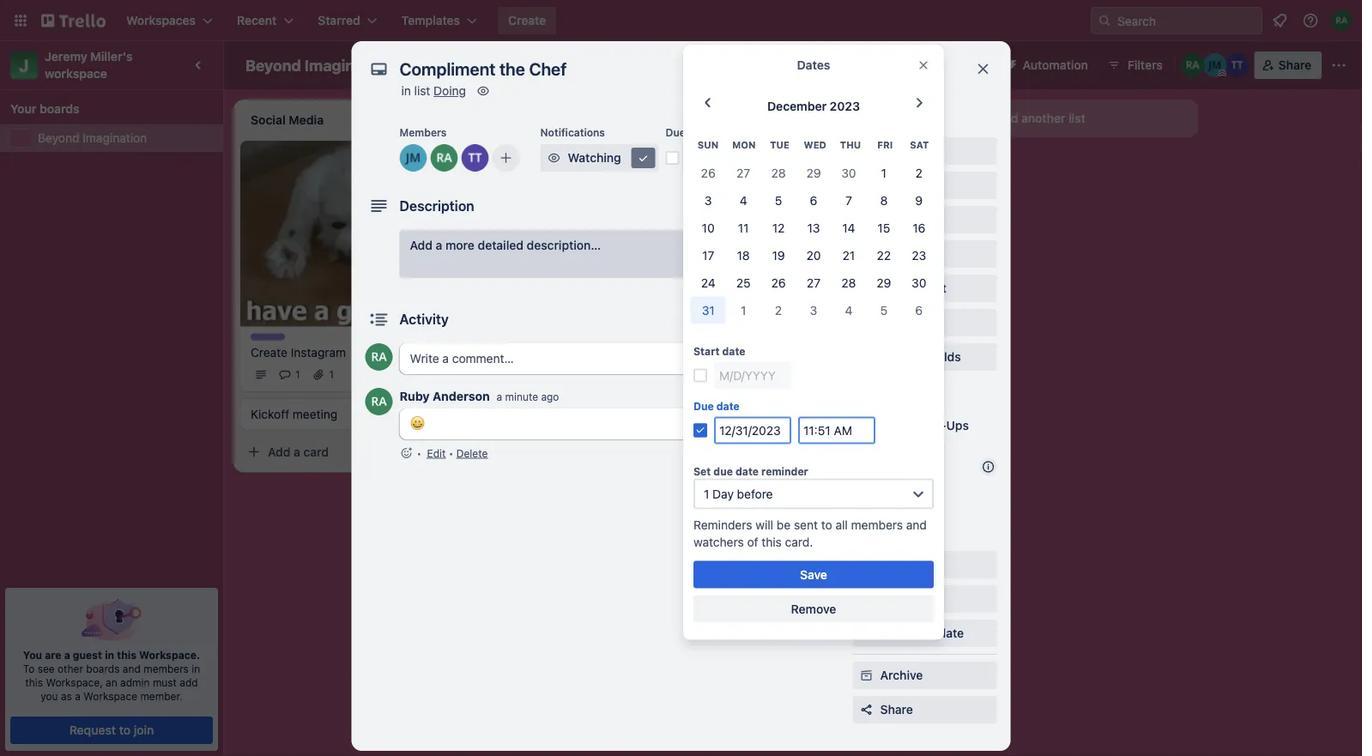 Task type: describe. For each thing, give the bounding box(es) containing it.
jeremy miller (jeremymiller198) image for terry turtle (terryturtle) icon
[[652, 216, 673, 237]]

custom fields
[[880, 350, 961, 364]]

sm image for archive
[[858, 667, 875, 684]]

workspace.
[[139, 649, 200, 661]]

show details link
[[745, 306, 837, 333]]

0 vertical spatial 27
[[737, 166, 751, 180]]

21
[[843, 248, 855, 262]]

show menu image
[[1331, 57, 1348, 74]]

beyond imagination inside the board name text field
[[246, 56, 392, 74]]

9
[[916, 193, 923, 207]]

0 notifications image
[[1270, 10, 1290, 31]]

24 button
[[691, 269, 726, 296]]

will
[[756, 518, 774, 532]]

a inside ruby anderson a minute ago
[[497, 391, 502, 403]]

1 horizontal spatial 29 button
[[867, 269, 902, 296]]

1 horizontal spatial 27 button
[[796, 269, 831, 296]]

sm image right the doing link
[[475, 82, 492, 100]]

date right the "start"
[[722, 345, 746, 357]]

0 vertical spatial 28
[[771, 166, 786, 180]]

16
[[913, 220, 926, 235]]

6 for bottommost 6 button
[[916, 303, 923, 317]]

1 horizontal spatial 26 button
[[761, 269, 796, 296]]

1 vertical spatial card
[[547, 259, 573, 273]]

labels
[[880, 178, 918, 192]]

0 horizontal spatial this
[[25, 677, 43, 689]]

0 horizontal spatial 4 button
[[726, 187, 761, 214]]

10 button
[[691, 214, 726, 242]]

1 vertical spatial 28 button
[[831, 269, 867, 296]]

0 vertical spatial 29
[[807, 166, 821, 180]]

22
[[877, 248, 891, 262]]

25 button
[[726, 269, 761, 296]]

0 vertical spatial 3
[[705, 193, 712, 207]]

0 vertical spatial 4
[[740, 193, 747, 207]]

1 horizontal spatial 27
[[807, 275, 821, 290]]

make template
[[880, 626, 964, 640]]

ruby anderson (rubyanderson7) image up description
[[431, 144, 458, 172]]

actions
[[853, 533, 891, 545]]

17
[[702, 248, 715, 262]]

in list doing
[[401, 84, 466, 98]]

terry turtle (terryturtle) image
[[628, 216, 649, 237]]

copy
[[880, 592, 910, 606]]

thinking link
[[495, 158, 694, 175]]

8
[[880, 193, 888, 207]]

add reaction image
[[400, 445, 413, 462]]

show
[[755, 312, 786, 326]]

to inside reminders will be sent to all members and watchers of this card.
[[821, 518, 832, 532]]

add power-ups
[[880, 419, 969, 433]]

1 horizontal spatial 3 button
[[796, 296, 831, 324]]

0 horizontal spatial 5 button
[[761, 187, 796, 214]]

0 horizontal spatial 5
[[775, 193, 782, 207]]

sm image for checklist
[[858, 211, 875, 228]]

0 vertical spatial due date
[[666, 126, 711, 138]]

attachment
[[880, 281, 947, 295]]

26 for the topmost 26 button
[[701, 166, 716, 180]]

start
[[694, 345, 720, 357]]

archive link
[[853, 662, 997, 689]]

1 vertical spatial 28
[[842, 275, 856, 290]]

beyond inside the board name text field
[[246, 56, 301, 74]]

1 horizontal spatial 5
[[881, 303, 888, 317]]

2 vertical spatial terry turtle (terryturtle) image
[[433, 364, 453, 385]]

sm image for labels
[[858, 177, 875, 194]]

17 button
[[691, 242, 726, 269]]

request
[[69, 723, 116, 737]]

0 vertical spatial share button
[[1255, 52, 1322, 79]]

meeting
[[293, 407, 338, 421]]

remove
[[791, 602, 836, 616]]

add button
[[880, 489, 944, 503]]

0 vertical spatial list
[[414, 84, 430, 98]]

18 button
[[726, 242, 761, 269]]

0 vertical spatial in
[[401, 84, 411, 98]]

ruby anderson a minute ago
[[400, 389, 559, 404]]

add a card button for the top create from template… icon
[[484, 252, 677, 280]]

10
[[702, 220, 715, 235]]

0 horizontal spatial members
[[400, 126, 447, 138]]

0 vertical spatial 26 button
[[691, 159, 726, 187]]

mon
[[732, 140, 756, 151]]

jeremy miller (jeremymiller198) image for ruby anderson (rubyanderson7) icon
[[1203, 53, 1227, 77]]

0 horizontal spatial 27 button
[[726, 159, 761, 187]]

1 vertical spatial 6 button
[[902, 296, 937, 324]]

0 horizontal spatial 29 button
[[796, 159, 831, 187]]

a right are
[[64, 649, 70, 661]]

checklist link
[[853, 206, 997, 234]]

add left more
[[410, 238, 433, 252]]

doing
[[434, 84, 466, 98]]

20 button
[[796, 242, 831, 269]]

add power-ups link
[[853, 412, 997, 440]]

6 for the topmost 6 button
[[810, 193, 818, 207]]

2 for 2 button to the left
[[775, 303, 782, 317]]

watching button
[[540, 144, 659, 172]]

dec 1
[[515, 221, 542, 233]]

jeremy
[[45, 49, 87, 64]]

1 horizontal spatial terry turtle (terryturtle) image
[[461, 144, 489, 172]]

add a card for the top create from template… icon
[[512, 259, 573, 273]]

thoughts thinking
[[495, 149, 542, 173]]

card.
[[785, 535, 813, 549]]

your boards with 1 items element
[[10, 99, 204, 119]]

make
[[880, 626, 911, 640]]

power-ups button
[[888, 52, 996, 79]]

attachment button
[[853, 275, 997, 302]]

1 vertical spatial 3
[[810, 303, 818, 317]]

move
[[880, 558, 911, 572]]

0 vertical spatial 6 button
[[796, 187, 831, 214]]

1 inside button
[[719, 151, 724, 165]]

dates inside button
[[880, 247, 913, 261]]

board link
[[582, 52, 655, 79]]

template
[[914, 626, 964, 640]]

members inside you are a guest in this workspace. to see other boards and members in this workspace, an admin must add you as a workspace member.
[[144, 663, 189, 675]]

2 for top 2 button
[[916, 166, 923, 180]]

0 horizontal spatial beyond
[[38, 131, 79, 145]]

0 vertical spatial card
[[791, 156, 817, 170]]

20
[[807, 248, 821, 262]]

kickoff meeting
[[251, 407, 338, 421]]

add another list button
[[965, 100, 1198, 137]]

1 day before
[[704, 487, 773, 501]]

Add time text field
[[798, 417, 876, 444]]

imagination inside the board name text field
[[305, 56, 392, 74]]

add another list
[[996, 111, 1086, 125]]

dec for dec 1
[[515, 221, 534, 233]]

workspace inside workspace visible "button"
[[466, 58, 529, 72]]

sun
[[698, 140, 719, 151]]

0 horizontal spatial dates
[[797, 58, 831, 72]]

custom
[[880, 350, 924, 364]]

j
[[19, 55, 29, 75]]

ruby anderson (rubyanderson7) image left ruby
[[365, 388, 393, 416]]

close popover image
[[917, 58, 931, 72]]

fields
[[928, 350, 961, 364]]

1 horizontal spatial 4 button
[[831, 296, 867, 324]]

dec 1 at 11:51 am
[[693, 151, 792, 165]]

before
[[737, 487, 773, 501]]

last month image
[[698, 93, 718, 113]]

a down kickoff meeting
[[294, 445, 300, 459]]

date up sun
[[689, 126, 711, 138]]

primary element
[[0, 0, 1362, 41]]

fri
[[878, 140, 893, 151]]

1 vertical spatial ups
[[947, 419, 969, 433]]

as
[[61, 690, 72, 702]]

0 vertical spatial create from template… image
[[683, 259, 697, 273]]

more
[[446, 238, 475, 252]]

sm image for move
[[858, 556, 875, 573]]

search image
[[1098, 14, 1112, 27]]

1 vertical spatial due date
[[694, 400, 740, 412]]

15 button
[[867, 214, 902, 242]]

a left more
[[436, 238, 442, 252]]

and inside reminders will be sent to all members and watchers of this card.
[[906, 518, 927, 532]]

ups inside button
[[963, 58, 985, 72]]

0 horizontal spatial 1 button
[[726, 296, 761, 324]]

jeremy miller's workspace
[[45, 49, 136, 81]]

15
[[878, 220, 891, 235]]

instagram
[[291, 345, 346, 359]]

1 inside checkbox
[[537, 221, 542, 233]]

add down kickoff
[[268, 445, 291, 459]]

1 vertical spatial power-
[[906, 419, 947, 433]]

add down tue
[[755, 156, 778, 170]]

thu
[[840, 140, 861, 151]]

2 vertical spatial in
[[192, 663, 200, 675]]

sm image left mark due date as complete option
[[635, 149, 652, 167]]

power- inside button
[[922, 58, 963, 72]]

25
[[736, 275, 751, 290]]

december
[[768, 99, 827, 113]]

14 button
[[831, 214, 867, 242]]

1 vertical spatial beyond imagination
[[38, 131, 147, 145]]

7
[[846, 193, 852, 207]]

0 horizontal spatial in
[[105, 649, 114, 661]]

filters button
[[1102, 52, 1168, 79]]

edit
[[427, 447, 446, 459]]

0 vertical spatial 3 button
[[691, 187, 726, 214]]

1 vertical spatial members
[[880, 144, 934, 158]]

reminder
[[762, 466, 809, 478]]

ruby
[[400, 389, 430, 404]]

delete
[[457, 447, 488, 459]]

1 vertical spatial share
[[880, 703, 913, 717]]

grinning image
[[410, 416, 425, 431]]

1 horizontal spatial this
[[117, 649, 137, 661]]

0 vertical spatial due
[[666, 126, 686, 138]]

sat
[[910, 140, 929, 151]]

join
[[134, 723, 154, 737]]

request to join
[[69, 723, 154, 737]]

ruby anderson (rubyanderson7) image
[[1181, 53, 1205, 77]]

wed
[[804, 140, 827, 151]]

ruby anderson (rubyanderson7) image left 10
[[677, 216, 697, 237]]

a right as
[[75, 690, 81, 702]]

ruby anderson (rubyanderson7) image right instagram
[[365, 343, 393, 371]]

filters
[[1128, 58, 1163, 72]]

0 horizontal spatial 30 button
[[831, 159, 867, 187]]

add down add a more detailed description…
[[512, 259, 534, 273]]

workspace inside you are a guest in this workspace. to see other boards and members in this workspace, an admin must add you as a workspace member.
[[84, 690, 137, 702]]

workspace
[[45, 67, 107, 81]]



Task type: vqa. For each thing, say whether or not it's contained in the screenshot.
Add reaction image Color: Green, Title: None image
no



Task type: locate. For each thing, give the bounding box(es) containing it.
0 horizontal spatial imagination
[[83, 131, 147, 145]]

share
[[1279, 58, 1312, 72], [880, 703, 913, 717]]

thinking
[[495, 159, 542, 173]]

this
[[762, 535, 782, 549], [117, 649, 137, 661], [25, 677, 43, 689]]

1 vertical spatial 5 button
[[867, 296, 902, 324]]

3 sm image from the top
[[858, 625, 875, 642]]

sm image for make template
[[858, 625, 875, 642]]

boards inside you are a guest in this workspace. to see other boards and members in this workspace, an admin must add you as a workspace member.
[[86, 663, 120, 675]]

0 horizontal spatial 3
[[705, 193, 712, 207]]

create for create
[[508, 13, 546, 27]]

6 up 13
[[810, 193, 818, 207]]

a left minute
[[497, 391, 502, 403]]

3 up 10
[[705, 193, 712, 207]]

date up before at the right of the page
[[736, 466, 759, 478]]

dec left at
[[693, 151, 716, 165]]

anderson
[[433, 389, 490, 404]]

to left join
[[119, 723, 131, 737]]

watchers
[[694, 535, 744, 549]]

open information menu image
[[1302, 12, 1320, 29]]

1 button up 8
[[867, 159, 902, 187]]

sm image inside copy link
[[858, 591, 875, 608]]

jeremy miller (jeremymiller198) image
[[1203, 53, 1227, 77], [400, 144, 427, 172], [652, 216, 673, 237]]

create button
[[498, 7, 556, 34]]

add a card button down dec 1
[[484, 252, 677, 280]]

27 down 'dec 1 at 11:51 am'
[[737, 166, 751, 180]]

0 vertical spatial create
[[508, 13, 546, 27]]

1 sm image from the top
[[858, 556, 875, 573]]

0 vertical spatial 2 button
[[902, 159, 937, 187]]

delete link
[[457, 447, 488, 459]]

tue
[[770, 140, 790, 151]]

edit link
[[427, 447, 446, 459]]

automation button
[[999, 52, 1099, 79]]

1 vertical spatial imagination
[[83, 131, 147, 145]]

2 horizontal spatial add a card button
[[728, 149, 920, 177]]

sm image inside labels link
[[858, 177, 875, 194]]

0 horizontal spatial 28 button
[[761, 159, 796, 187]]

2 sm image from the top
[[858, 591, 875, 608]]

this down to
[[25, 677, 43, 689]]

6 button up 13
[[796, 187, 831, 214]]

activity
[[400, 311, 449, 328]]

in right guest
[[105, 649, 114, 661]]

share button down archive link
[[853, 696, 997, 724]]

26 button down 19
[[761, 269, 796, 296]]

30 for 30 button to the right
[[912, 275, 927, 290]]

1 vertical spatial workspace
[[84, 690, 137, 702]]

0 vertical spatial terry turtle (terryturtle) image
[[1226, 53, 1250, 77]]

notifications
[[540, 126, 605, 138]]

2 left details
[[775, 303, 782, 317]]

members
[[400, 126, 447, 138], [880, 144, 934, 158]]

2 down members link
[[916, 166, 923, 180]]

your boards
[[10, 102, 80, 116]]

sm image
[[999, 52, 1023, 76], [475, 82, 492, 100], [858, 143, 875, 160], [546, 149, 563, 167], [635, 149, 652, 167], [858, 177, 875, 194], [858, 211, 875, 228]]

0 horizontal spatial 3 button
[[691, 187, 726, 214]]

1 horizontal spatial 29
[[877, 275, 891, 290]]

create from template… image left 17
[[683, 259, 697, 273]]

28
[[771, 166, 786, 180], [842, 275, 856, 290]]

power- down custom fields button
[[906, 419, 947, 433]]

share button down 0 notifications icon
[[1255, 52, 1322, 79]]

reminders
[[694, 518, 753, 532]]

0 vertical spatial share
[[1279, 58, 1312, 72]]

sm image down notifications
[[546, 149, 563, 167]]

description…
[[527, 238, 601, 252]]

make template link
[[853, 620, 997, 647]]

sm image down actions at the right
[[858, 556, 875, 573]]

this inside reminders will be sent to all members and watchers of this card.
[[762, 535, 782, 549]]

3 button right show
[[796, 296, 831, 324]]

None text field
[[391, 53, 958, 84]]

1 vertical spatial due
[[694, 400, 714, 412]]

27 button down 20
[[796, 269, 831, 296]]

ruby anderson (rubyanderson7) image
[[1332, 10, 1352, 31], [431, 144, 458, 172], [677, 216, 697, 237], [365, 343, 393, 371], [365, 388, 393, 416]]

2 horizontal spatial add a card
[[755, 156, 817, 170]]

1 vertical spatial members
[[144, 663, 189, 675]]

2 horizontal spatial this
[[762, 535, 782, 549]]

members up must
[[144, 663, 189, 675]]

11:51
[[742, 151, 770, 165]]

members link
[[853, 137, 997, 165]]

2 horizontal spatial in
[[401, 84, 411, 98]]

back to home image
[[41, 7, 106, 34]]

0 horizontal spatial workspace
[[84, 690, 137, 702]]

you are a guest in this workspace. to see other boards and members in this workspace, an admin must add you as a workspace member.
[[23, 649, 200, 702]]

date up m/d/yyyy text box
[[717, 400, 740, 412]]

1 horizontal spatial create
[[508, 13, 546, 27]]

a
[[781, 156, 788, 170], [436, 238, 442, 252], [538, 259, 544, 273], [497, 391, 502, 403], [294, 445, 300, 459], [64, 649, 70, 661], [75, 690, 81, 702]]

add a card button for the bottommost create from template… icon
[[240, 438, 433, 466]]

add a card button down kickoff meeting link
[[240, 438, 433, 466]]

•
[[449, 447, 454, 459]]

add a card for the bottommost create from template… icon
[[268, 445, 329, 459]]

1 horizontal spatial 5 button
[[867, 296, 902, 324]]

labels link
[[853, 172, 997, 199]]

1 horizontal spatial 28
[[842, 275, 856, 290]]

3 right show
[[810, 303, 818, 317]]

1 vertical spatial 2
[[775, 303, 782, 317]]

color: purple, title: none image
[[251, 333, 285, 340]]

22 button
[[867, 242, 902, 269]]

sm image left fri
[[858, 143, 875, 160]]

M/D/YYYY text field
[[714, 362, 792, 389]]

sm image left the copy
[[858, 591, 875, 608]]

26
[[701, 166, 716, 180], [771, 275, 786, 290]]

star or unstar board image
[[411, 58, 424, 72]]

create from template… image left the delete
[[440, 445, 453, 459]]

members up actions at the right
[[851, 518, 903, 532]]

add
[[180, 677, 198, 689]]

add left button
[[880, 489, 903, 503]]

Write a comment text field
[[400, 343, 839, 374]]

Mark due date as complete checkbox
[[666, 151, 680, 165]]

4 button up 11
[[726, 187, 761, 214]]

dates button
[[853, 240, 997, 268]]

list inside 'button'
[[1069, 111, 1086, 125]]

1 horizontal spatial 30 button
[[902, 269, 937, 296]]

0 horizontal spatial add a card
[[268, 445, 329, 459]]

at
[[727, 151, 739, 165]]

boards
[[40, 102, 80, 116], [86, 663, 120, 675]]

customize views image
[[664, 57, 681, 74]]

sm image inside the automation button
[[999, 52, 1023, 76]]

1 horizontal spatial imagination
[[305, 56, 392, 74]]

29 button down 22
[[867, 269, 902, 296]]

2 button
[[902, 159, 937, 187], [761, 296, 796, 324]]

to inside button
[[119, 723, 131, 737]]

1 horizontal spatial dates
[[880, 247, 913, 261]]

sm image inside archive link
[[858, 667, 875, 684]]

3 button up 10
[[691, 187, 726, 214]]

move link
[[853, 551, 997, 579]]

jeremy miller (jeremymiller198) image up description
[[400, 144, 427, 172]]

1 horizontal spatial beyond
[[246, 56, 301, 74]]

0 horizontal spatial 2 button
[[761, 296, 796, 324]]

terry turtle (terryturtle) image
[[1226, 53, 1250, 77], [461, 144, 489, 172], [433, 364, 453, 385]]

power-
[[922, 58, 963, 72], [906, 419, 947, 433]]

a down tue
[[781, 156, 788, 170]]

29 button down wed on the top right of page
[[796, 159, 831, 187]]

sm image for watching
[[546, 149, 563, 167]]

1 horizontal spatial 28 button
[[831, 269, 867, 296]]

30 button up "7"
[[831, 159, 867, 187]]

1 horizontal spatial 6 button
[[902, 296, 937, 324]]

jeremy miller (jeremymiller198) image down search field
[[1203, 53, 1227, 77]]

to left "all" on the bottom of the page
[[821, 518, 832, 532]]

12
[[772, 220, 785, 235]]

sm image for members
[[858, 143, 875, 160]]

copy link
[[853, 586, 997, 613]]

1 vertical spatial 5
[[881, 303, 888, 317]]

card down meeting
[[304, 445, 329, 459]]

sm image
[[858, 556, 875, 573], [858, 591, 875, 608], [858, 625, 875, 642], [858, 667, 875, 684]]

1 horizontal spatial 30
[[912, 275, 927, 290]]

kickoff meeting link
[[251, 406, 450, 423]]

create up "workspace visible"
[[508, 13, 546, 27]]

1 horizontal spatial jeremy miller (jeremymiller198) image
[[652, 216, 673, 237]]

0 vertical spatial imagination
[[305, 56, 392, 74]]

members inside reminders will be sent to all members and watchers of this card.
[[851, 518, 903, 532]]

share left show menu "image"
[[1279, 58, 1312, 72]]

create inside button
[[508, 13, 546, 27]]

1 vertical spatial terry turtle (terryturtle) image
[[461, 144, 489, 172]]

imagination left star or unstar board image
[[305, 56, 392, 74]]

0 vertical spatial 5
[[775, 193, 782, 207]]

4 sm image from the top
[[858, 667, 875, 684]]

6 down attachment button
[[916, 303, 923, 317]]

0 horizontal spatial boards
[[40, 102, 80, 116]]

0 horizontal spatial card
[[304, 445, 329, 459]]

1 horizontal spatial 2 button
[[902, 159, 937, 187]]

30 button
[[831, 159, 867, 187], [902, 269, 937, 296]]

1 vertical spatial 30 button
[[902, 269, 937, 296]]

0 horizontal spatial 28
[[771, 166, 786, 180]]

details
[[789, 312, 827, 326]]

dec inside checkbox
[[515, 221, 534, 233]]

sm image for copy
[[858, 591, 875, 608]]

sm image inside the move link
[[858, 556, 875, 573]]

0 vertical spatial power-
[[922, 58, 963, 72]]

1 vertical spatial create
[[251, 345, 288, 359]]

0 horizontal spatial 6
[[810, 193, 818, 207]]

2 horizontal spatial jeremy miller (jeremymiller198) image
[[1203, 53, 1227, 77]]

card down description…
[[547, 259, 573, 273]]

watching
[[568, 151, 621, 165]]

sm image right power-ups
[[999, 52, 1023, 76]]

due
[[666, 126, 686, 138], [694, 400, 714, 412]]

1 vertical spatial 29
[[877, 275, 891, 290]]

1 vertical spatial 27
[[807, 275, 821, 290]]

1 horizontal spatial 3
[[810, 303, 818, 317]]

next month image
[[909, 93, 930, 113]]

2 vertical spatial add a card
[[268, 445, 329, 459]]

0 vertical spatial 5 button
[[761, 187, 796, 214]]

this up admin
[[117, 649, 137, 661]]

Dec 1 checkbox
[[495, 216, 547, 237]]

imagination down your boards with 1 items element
[[83, 131, 147, 145]]

share down archive on the right bottom of page
[[880, 703, 913, 717]]

workspace
[[466, 58, 529, 72], [84, 690, 137, 702]]

6 button down attachment
[[902, 296, 937, 324]]

27 button down mon
[[726, 159, 761, 187]]

kickoff
[[251, 407, 289, 421]]

3 button
[[691, 187, 726, 214], [796, 296, 831, 324]]

power- up next month image
[[922, 58, 963, 72]]

9 button
[[902, 187, 937, 214]]

30 for the left 30 button
[[842, 166, 856, 180]]

see
[[37, 663, 55, 675]]

workspace visible
[[466, 58, 568, 72]]

27
[[737, 166, 751, 180], [807, 275, 821, 290]]

add inside button
[[880, 489, 903, 503]]

due date up m/d/yyyy text box
[[694, 400, 740, 412]]

Board name text field
[[237, 52, 400, 79]]

sm image left 8
[[858, 177, 875, 194]]

add inside 'button'
[[996, 111, 1019, 125]]

13 button
[[796, 214, 831, 242]]

workspace down an
[[84, 690, 137, 702]]

5 up 12 at the top of page
[[775, 193, 782, 207]]

11
[[738, 220, 749, 235]]

11 button
[[726, 214, 761, 242]]

26 for the right 26 button
[[771, 275, 786, 290]]

1 vertical spatial boards
[[86, 663, 120, 675]]

4 up 11
[[740, 193, 747, 207]]

terry turtle (terryturtle) image left add members to card image
[[461, 144, 489, 172]]

31
[[702, 303, 715, 317]]

1 horizontal spatial members
[[851, 518, 903, 532]]

1 horizontal spatial 4
[[845, 303, 853, 317]]

dec inside dec 1 at 11:51 am button
[[693, 151, 716, 165]]

dec for dec 1 at 11:51 am
[[693, 151, 716, 165]]

workspace left visible
[[466, 58, 529, 72]]

2 vertical spatial this
[[25, 677, 43, 689]]

7 button
[[831, 187, 867, 214]]

0 vertical spatial 28 button
[[761, 159, 796, 187]]

30 down thu
[[842, 166, 856, 180]]

am
[[773, 151, 792, 165]]

due
[[714, 466, 733, 478]]

ups right "close popover" image at right
[[963, 58, 985, 72]]

8 button
[[867, 187, 902, 214]]

terry turtle (terryturtle) image right ruby anderson (rubyanderson7) icon
[[1226, 53, 1250, 77]]

29 down 22 button
[[877, 275, 891, 290]]

0 horizontal spatial jeremy miller (jeremymiller198) image
[[400, 144, 427, 172]]

0 horizontal spatial share
[[880, 703, 913, 717]]

19 button
[[761, 242, 796, 269]]

date
[[689, 126, 711, 138], [722, 345, 746, 357], [717, 400, 740, 412], [736, 466, 759, 478]]

dec up add a more detailed description…
[[515, 221, 534, 233]]

custom fields button
[[853, 349, 997, 366]]

in down star or unstar board image
[[401, 84, 411, 98]]

5 down attachment
[[881, 303, 888, 317]]

automation
[[1023, 58, 1088, 72]]

color: bold red, title: "thoughts" element
[[495, 148, 542, 161]]

and
[[906, 518, 927, 532], [123, 663, 141, 675]]

1 vertical spatial dates
[[880, 247, 913, 261]]

sm image inside make template link
[[858, 625, 875, 642]]

add a card button up "7"
[[728, 149, 920, 177]]

0 vertical spatial jeremy miller (jeremymiller198) image
[[1203, 53, 1227, 77]]

create from template… image
[[683, 259, 697, 273], [440, 445, 453, 459]]

due up mark due date as complete option
[[666, 126, 686, 138]]

1 vertical spatial create from template… image
[[440, 445, 453, 459]]

0 vertical spatial beyond
[[246, 56, 301, 74]]

1 horizontal spatial 6
[[916, 303, 923, 317]]

0 horizontal spatial terry turtle (terryturtle) image
[[433, 364, 453, 385]]

24
[[701, 275, 716, 290]]

boards up an
[[86, 663, 120, 675]]

and inside you are a guest in this workspace. to see other boards and members in this workspace, an admin must add you as a workspace member.
[[123, 663, 141, 675]]

0 vertical spatial beyond imagination
[[246, 56, 392, 74]]

add a card
[[755, 156, 817, 170], [512, 259, 573, 273], [268, 445, 329, 459]]

december 2023
[[768, 99, 860, 113]]

boards right "your"
[[40, 102, 80, 116]]

list right another
[[1069, 111, 1086, 125]]

30
[[842, 166, 856, 180], [912, 275, 927, 290]]

1 button down 25
[[726, 296, 761, 324]]

card down wed on the top right of page
[[791, 156, 817, 170]]

add a card down kickoff meeting
[[268, 445, 329, 459]]

dates
[[797, 58, 831, 72], [880, 247, 913, 261]]

other
[[58, 663, 83, 675]]

sm image left make
[[858, 625, 875, 642]]

ago
[[541, 391, 559, 403]]

0 horizontal spatial 26 button
[[691, 159, 726, 187]]

28 down 21 button
[[842, 275, 856, 290]]

sm image for automation
[[999, 52, 1023, 76]]

27 down 20 button
[[807, 275, 821, 290]]

1 horizontal spatial members
[[880, 144, 934, 158]]

5 button up 12 at the top of page
[[761, 187, 796, 214]]

1 horizontal spatial boards
[[86, 663, 120, 675]]

members down in list doing
[[400, 126, 447, 138]]

1 vertical spatial add a card
[[512, 259, 573, 273]]

create for create instagram
[[251, 345, 288, 359]]

0 vertical spatial boards
[[40, 102, 80, 116]]

26 button down sun
[[691, 159, 726, 187]]

sm image inside the checklist "link"
[[858, 211, 875, 228]]

1 vertical spatial 4
[[845, 303, 853, 317]]

add members to card image
[[499, 149, 513, 167]]

ruby anderson (rubyanderson7) image inside primary element
[[1332, 10, 1352, 31]]

description
[[400, 198, 475, 214]]

30 down "23" button
[[912, 275, 927, 290]]

doing link
[[434, 84, 466, 98]]

dec 1 at 11:51 am button
[[683, 144, 819, 172]]

0 horizontal spatial 6 button
[[796, 187, 831, 214]]

sm image inside members link
[[858, 143, 875, 160]]

add a card down tue
[[755, 156, 817, 170]]

start date
[[694, 345, 746, 357]]

1 vertical spatial in
[[105, 649, 114, 661]]

0 horizontal spatial create from template… image
[[440, 445, 453, 459]]

1 horizontal spatial 1 button
[[867, 159, 902, 187]]

this down will
[[762, 535, 782, 549]]

ups down fields
[[947, 419, 969, 433]]

Search field
[[1112, 8, 1262, 33]]

4 button
[[726, 187, 761, 214], [831, 296, 867, 324]]

0 horizontal spatial 4
[[740, 193, 747, 207]]

1 vertical spatial share button
[[853, 696, 997, 724]]

your
[[10, 102, 36, 116]]

0 vertical spatial 2
[[916, 166, 923, 180]]

23
[[912, 248, 927, 262]]

add button button
[[853, 482, 997, 510]]

29 down wed on the top right of page
[[807, 166, 821, 180]]

0 horizontal spatial dec
[[515, 221, 534, 233]]

a down description…
[[538, 259, 544, 273]]

2 horizontal spatial terry turtle (terryturtle) image
[[1226, 53, 1250, 77]]

M/D/YYYY text field
[[714, 417, 792, 444]]

add right 'add time' text field
[[880, 419, 903, 433]]

0 horizontal spatial create
[[251, 345, 288, 359]]

26 down 19 button
[[771, 275, 786, 290]]

add a more detailed description…
[[410, 238, 601, 252]]

beyond imagination
[[246, 56, 392, 74], [38, 131, 147, 145]]

guest
[[73, 649, 102, 661]]

to
[[23, 663, 35, 675]]

19
[[772, 248, 785, 262]]

0 vertical spatial 26
[[701, 166, 716, 180]]

request to join button
[[10, 717, 213, 744]]

1 horizontal spatial share
[[1279, 58, 1312, 72]]

28 button down 21
[[831, 269, 867, 296]]

jeremy miller (jeremymiller198) image right terry turtle (terryturtle) icon
[[652, 216, 673, 237]]



